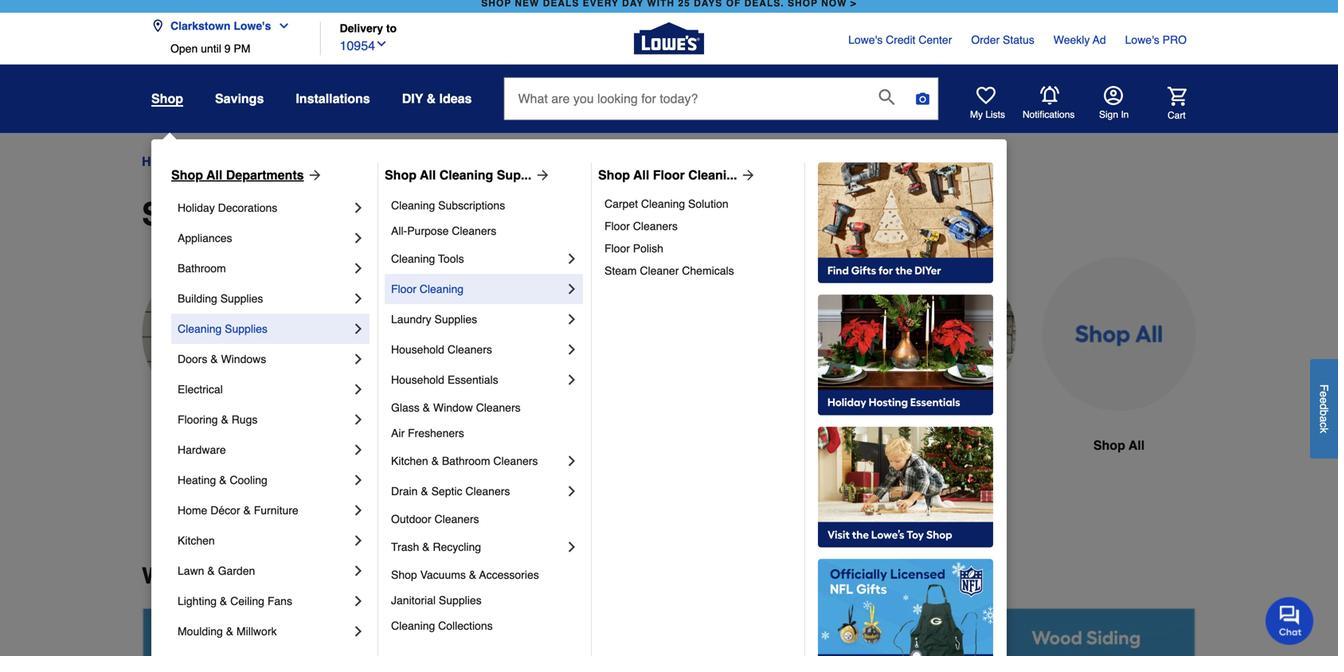 Task type: vqa. For each thing, say whether or not it's contained in the screenshot.
'Household Essentials' link
yes



Task type: describe. For each thing, give the bounding box(es) containing it.
chevron right image for laundry supplies
[[564, 311, 580, 327]]

installations button
[[296, 84, 370, 113]]

cleaning supplies
[[178, 323, 268, 335]]

fiber cement siding
[[337, 438, 461, 453]]

my
[[970, 109, 983, 120]]

chevron right image for cleaning supplies
[[350, 321, 366, 337]]

laundry supplies
[[391, 313, 477, 326]]

supplies for cleaning supplies link
[[225, 323, 268, 335]]

shop for shop vacuums & accessories
[[391, 569, 417, 581]]

cleaners inside all-purpose cleaners link
[[452, 225, 496, 237]]

& for trash & recycling link
[[422, 541, 430, 554]]

ceiling
[[230, 595, 264, 608]]

cleaning up laundry supplies at left top
[[420, 283, 464, 295]]

f e e d b a c k button
[[1310, 359, 1338, 459]]

chat invite button image
[[1266, 597, 1314, 645]]

bathroom link
[[178, 253, 350, 284]]

wood
[[540, 457, 575, 472]]

appliances
[[178, 232, 232, 245]]

shop all departments link
[[171, 166, 323, 185]]

notifications
[[1023, 109, 1075, 120]]

all-purpose cleaners
[[391, 225, 496, 237]]

cleaning down janitorial
[[391, 620, 435, 632]]

all for departments
[[206, 168, 222, 182]]

lowe's home improvement lists image
[[976, 86, 996, 105]]

steam
[[605, 264, 637, 277]]

floor for floor polish
[[605, 242, 630, 255]]

home link
[[142, 152, 177, 171]]

cleaners inside household cleaners link
[[447, 343, 492, 356]]

weekly ad link
[[1054, 32, 1106, 48]]

10954
[[340, 38, 375, 53]]

1 vertical spatial building supplies link
[[178, 284, 350, 314]]

laundry
[[391, 313, 431, 326]]

floor polish link
[[605, 237, 793, 260]]

hardware
[[178, 444, 226, 456]]

cooling
[[230, 474, 268, 487]]

siding up kitchen & bathroom cleaners
[[422, 438, 461, 453]]

vinyl siding
[[183, 438, 255, 453]]

air
[[391, 427, 405, 440]]

drain & septic cleaners
[[391, 485, 510, 498]]

& for diy & ideas button in the left top of the page
[[427, 91, 436, 106]]

savings
[[215, 91, 264, 106]]

electrical
[[178, 383, 223, 396]]

chevron right image for flooring & rugs
[[350, 412, 366, 428]]

c
[[1318, 422, 1331, 428]]

arrow right image for shop all cleaning sup...
[[532, 167, 551, 183]]

ideas
[[439, 91, 472, 106]]

holiday hosting essentials. image
[[818, 295, 993, 416]]

& for lighting & ceiling fans "link"
[[220, 595, 227, 608]]

vacuums
[[420, 569, 466, 581]]

which
[[142, 564, 209, 589]]

cleaners inside kitchen & bathroom cleaners link
[[493, 455, 538, 468]]

location image
[[151, 20, 164, 32]]

& inside home décor & furniture link
[[243, 504, 251, 517]]

composite/engineered wood siding link
[[502, 257, 656, 513]]

bathroom inside bathroom link
[[178, 262, 226, 275]]

tan vinyl siding. image
[[142, 257, 296, 411]]

gray fiber cement siding. image
[[322, 257, 476, 412]]

chevron right image for holiday decorations
[[350, 200, 366, 216]]

& for glass & window cleaners link
[[423, 401, 430, 414]]

holiday decorations
[[178, 202, 277, 214]]

clarkstown lowe's button
[[151, 10, 296, 42]]

shop all departments
[[171, 168, 304, 182]]

is
[[271, 564, 290, 589]]

a
[[1318, 416, 1331, 422]]

shop button
[[151, 91, 183, 107]]

lawn
[[178, 565, 204, 577]]

& for the heating & cooling link
[[219, 474, 227, 487]]

household essentials
[[391, 374, 498, 386]]

chevron right image for hardware
[[350, 442, 366, 458]]

drain & septic cleaners link
[[391, 476, 564, 507]]

natural wood siding. image
[[682, 257, 836, 411]]

b
[[1318, 410, 1331, 416]]

cleaning up subscriptions
[[439, 168, 493, 182]]

1 e from the top
[[1318, 391, 1331, 397]]

flooring & rugs
[[178, 413, 258, 426]]

cleaning up doors
[[178, 323, 222, 335]]

chevron right image for lighting & ceiling fans
[[350, 593, 366, 609]]

chevron right image for kitchen
[[350, 533, 366, 549]]

1 vertical spatial building
[[178, 292, 217, 305]]

subscriptions
[[438, 199, 505, 212]]

lowe's home improvement account image
[[1104, 86, 1123, 105]]

chemicals
[[682, 264, 734, 277]]

trash
[[391, 541, 419, 554]]

trash & recycling link
[[391, 532, 564, 562]]

9
[[224, 42, 231, 55]]

chevron right image for bathroom
[[350, 260, 366, 276]]

& for drain & septic cleaners 'link'
[[421, 485, 428, 498]]

supplies for janitorial supplies link
[[439, 594, 482, 607]]

home for home
[[142, 154, 177, 169]]

trash & recycling
[[391, 541, 481, 554]]

chevron right image for building supplies
[[350, 291, 366, 307]]

shop all floor cleani... link
[[598, 166, 756, 185]]

household cleaners
[[391, 343, 492, 356]]

1 vertical spatial veneer
[[377, 196, 482, 233]]

a chart comparing different siding types. image
[[142, 608, 1196, 656]]

installations
[[296, 91, 370, 106]]

chevron right image for home décor & furniture
[[350, 503, 366, 519]]

chevron right image for cleaning tools
[[564, 251, 580, 267]]

janitorial supplies
[[391, 594, 482, 607]]

camera image
[[915, 91, 931, 107]]

cleaners inside glass & window cleaners link
[[476, 401, 521, 414]]

septic
[[431, 485, 462, 498]]

until
[[201, 42, 221, 55]]

kitchen link
[[178, 526, 350, 556]]

kitchen for kitchen
[[178, 534, 215, 547]]

air fresheners
[[391, 427, 464, 440]]

vinyl siding link
[[142, 257, 296, 493]]

f
[[1318, 384, 1331, 391]]

janitorial
[[391, 594, 436, 607]]

stone veneer
[[899, 438, 979, 453]]

sign in
[[1099, 109, 1129, 120]]

solution
[[688, 198, 729, 210]]

0 vertical spatial building supplies link
[[191, 152, 299, 171]]

& for siding & stone veneer link
[[352, 154, 360, 169]]

center
[[919, 33, 952, 46]]

kitchen & bathroom cleaners
[[391, 455, 538, 468]]

fiber
[[337, 438, 368, 453]]

cleaner
[[640, 264, 679, 277]]

search image
[[879, 89, 895, 105]]

lowe's home improvement logo image
[[634, 4, 704, 74]]

cleaning down shop all floor cleani...
[[641, 198, 685, 210]]

household for household cleaners
[[391, 343, 444, 356]]

fiber cement siding link
[[322, 257, 476, 493]]

& for moulding & millwork link
[[226, 625, 233, 638]]

a section of gray stone veneer. image
[[862, 257, 1016, 411]]

& for lawn & garden link
[[207, 565, 215, 577]]

floor cleaners
[[605, 220, 678, 233]]

heating & cooling link
[[178, 465, 350, 495]]

flooring & rugs link
[[178, 405, 350, 435]]

décor
[[210, 504, 240, 517]]

chevron right image for drain & septic cleaners
[[564, 483, 580, 499]]

for
[[359, 564, 389, 589]]

2 e from the top
[[1318, 397, 1331, 404]]

1 vertical spatial siding & stone veneer
[[142, 196, 482, 233]]

shop all
[[1093, 438, 1145, 453]]

shop all link
[[1042, 257, 1196, 493]]

bathroom inside kitchen & bathroom cleaners link
[[442, 455, 490, 468]]

outdoor
[[391, 513, 431, 526]]

lowe's pro
[[1125, 33, 1187, 46]]

0 vertical spatial building supplies
[[191, 154, 299, 169]]



Task type: locate. For each thing, give the bounding box(es) containing it.
0 vertical spatial kitchen
[[391, 455, 428, 468]]

lowe's inside button
[[234, 20, 271, 32]]

kitchen up lawn
[[178, 534, 215, 547]]

lighting & ceiling fans link
[[178, 586, 350, 616]]

cleaners down the air fresheners link
[[493, 455, 538, 468]]

floor up carpet cleaning solution
[[653, 168, 685, 182]]

household essentials link
[[391, 365, 564, 395]]

& for kitchen & bathroom cleaners link on the left bottom
[[431, 455, 439, 468]]

& right doors
[[210, 353, 218, 366]]

siding & stone veneer down departments
[[142, 196, 482, 233]]

2 shop from the left
[[385, 168, 417, 182]]

& right drain
[[421, 485, 428, 498]]

0 horizontal spatial arrow right image
[[304, 167, 323, 183]]

2 horizontal spatial arrow right image
[[737, 167, 756, 183]]

moulding & millwork link
[[178, 616, 350, 647]]

chevron right image
[[564, 281, 580, 297], [350, 321, 366, 337], [350, 351, 366, 367], [564, 372, 580, 388], [350, 382, 366, 397], [564, 483, 580, 499], [350, 503, 366, 519], [350, 533, 366, 549], [350, 593, 366, 609], [350, 624, 366, 640]]

shop for shop
[[151, 91, 183, 106]]

shop up 'all-'
[[385, 168, 417, 182]]

household cleaners link
[[391, 335, 564, 365]]

arrow right image
[[304, 167, 323, 183], [532, 167, 551, 183], [737, 167, 756, 183]]

& inside diy & ideas button
[[427, 91, 436, 106]]

& left cooling at left bottom
[[219, 474, 227, 487]]

2 household from the top
[[391, 374, 444, 386]]

2 horizontal spatial lowe's
[[1125, 33, 1160, 46]]

1 household from the top
[[391, 343, 444, 356]]

& down the fresheners
[[431, 455, 439, 468]]

all inside "link"
[[633, 168, 649, 182]]

& inside drain & septic cleaners 'link'
[[421, 485, 428, 498]]

hardware link
[[178, 435, 350, 465]]

Search Query text field
[[505, 78, 866, 119]]

clarkstown lowe's
[[170, 20, 271, 32]]

cleaning subscriptions link
[[391, 193, 580, 218]]

laundry supplies link
[[391, 304, 564, 335]]

shop all cleaning sup...
[[385, 168, 532, 182]]

1 vertical spatial bathroom
[[442, 455, 490, 468]]

purpose
[[407, 225, 449, 237]]

lighting & ceiling fans
[[178, 595, 292, 608]]

shop all floor cleani...
[[598, 168, 737, 182]]

carpet cleaning solution
[[605, 198, 729, 210]]

all for floor
[[633, 168, 649, 182]]

supplies down shop vacuums & accessories on the bottom
[[439, 594, 482, 607]]

veneer inside "link"
[[938, 438, 979, 453]]

1 vertical spatial chevron down image
[[375, 37, 388, 50]]

right
[[296, 564, 353, 589]]

find gifts for the diyer. image
[[818, 162, 993, 284]]

shop for shop all
[[1093, 438, 1125, 453]]

1 horizontal spatial arrow right image
[[532, 167, 551, 183]]

appliances link
[[178, 223, 350, 253]]

building supplies link up the cleaning supplies
[[178, 284, 350, 314]]

& right trash
[[422, 541, 430, 554]]

floor inside "link"
[[653, 168, 685, 182]]

& right the décor
[[243, 504, 251, 517]]

moulding & millwork
[[178, 625, 277, 638]]

kitchen for kitchen & bathroom cleaners
[[391, 455, 428, 468]]

officially licensed n f l gifts. shop now. image
[[818, 559, 993, 656]]

cleaners up outdoor cleaners link
[[465, 485, 510, 498]]

0 horizontal spatial shop
[[151, 91, 183, 106]]

order status link
[[971, 32, 1034, 48]]

siding down the rugs
[[216, 438, 255, 453]]

1 horizontal spatial shop
[[391, 569, 417, 581]]

chevron right image for household essentials
[[564, 372, 580, 388]]

home décor & furniture link
[[178, 495, 350, 526]]

0 vertical spatial home
[[142, 154, 177, 169]]

window
[[433, 401, 473, 414]]

3 shop from the left
[[598, 168, 630, 182]]

& inside moulding & millwork link
[[226, 625, 233, 638]]

shop up holiday
[[171, 168, 203, 182]]

ad
[[1093, 33, 1106, 46]]

supplies up the cleaning supplies
[[220, 292, 263, 305]]

siding down installations button
[[313, 154, 348, 169]]

&
[[427, 91, 436, 106], [352, 154, 360, 169], [248, 196, 271, 233], [210, 353, 218, 366], [423, 401, 430, 414], [221, 413, 228, 426], [431, 455, 439, 468], [219, 474, 227, 487], [421, 485, 428, 498], [243, 504, 251, 517], [422, 541, 430, 554], [207, 565, 215, 577], [469, 569, 476, 581], [220, 595, 227, 608], [226, 625, 233, 638]]

heating
[[178, 474, 216, 487]]

0 vertical spatial chevron down image
[[271, 20, 290, 32]]

1 horizontal spatial chevron down image
[[375, 37, 388, 50]]

cleaners inside drain & septic cleaners 'link'
[[465, 485, 510, 498]]

diy
[[402, 91, 423, 106]]

1 vertical spatial shop
[[1093, 438, 1125, 453]]

holiday
[[178, 202, 215, 214]]

flooring
[[178, 413, 218, 426]]

arrow right image for shop all floor cleani...
[[737, 167, 756, 183]]

household up glass
[[391, 374, 444, 386]]

cleaners
[[633, 220, 678, 233], [452, 225, 496, 237], [447, 343, 492, 356], [476, 401, 521, 414], [493, 455, 538, 468], [465, 485, 510, 498], [434, 513, 479, 526]]

arrow right image inside the shop all floor cleani... "link"
[[737, 167, 756, 183]]

cleaners down subscriptions
[[452, 225, 496, 237]]

chevron right image for lawn & garden
[[350, 563, 366, 579]]

visit the lowe's toy shop. image
[[818, 427, 993, 548]]

shop for shop all floor cleani...
[[598, 168, 630, 182]]

floor up steam
[[605, 242, 630, 255]]

chevron right image for appliances
[[350, 230, 366, 246]]

lowe's pro link
[[1125, 32, 1187, 48]]

cleaners inside floor cleaners link
[[633, 220, 678, 233]]

cleaning subscriptions
[[391, 199, 505, 212]]

2 horizontal spatial shop
[[1093, 438, 1125, 453]]

chevron right image for trash & recycling
[[564, 539, 580, 555]]

1 arrow right image from the left
[[304, 167, 323, 183]]

cleaners up essentials
[[447, 343, 492, 356]]

cleaning supplies link
[[178, 314, 350, 344]]

home for home décor & furniture
[[178, 504, 207, 517]]

building supplies up decorations
[[191, 154, 299, 169]]

0 horizontal spatial bathroom
[[178, 262, 226, 275]]

k
[[1318, 428, 1331, 433]]

& inside trash & recycling link
[[422, 541, 430, 554]]

all for cleaning
[[420, 168, 436, 182]]

open until 9 pm
[[170, 42, 250, 55]]

10954 button
[[340, 35, 388, 55]]

cleaners inside outdoor cleaners link
[[434, 513, 479, 526]]

& inside shop vacuums & accessories link
[[469, 569, 476, 581]]

0 horizontal spatial kitchen
[[178, 534, 215, 547]]

0 vertical spatial stone
[[364, 154, 397, 169]]

shop up carpet
[[598, 168, 630, 182]]

clarkstown
[[170, 20, 231, 32]]

2 vertical spatial stone
[[899, 438, 934, 453]]

building supplies up the cleaning supplies
[[178, 292, 263, 305]]

& right lawn
[[207, 565, 215, 577]]

chevron down image
[[271, 20, 290, 32], [375, 37, 388, 50]]

& for 'flooring & rugs' 'link' at the left bottom
[[221, 413, 228, 426]]

1 horizontal spatial shop
[[385, 168, 417, 182]]

0 vertical spatial siding & stone veneer
[[313, 154, 441, 169]]

& inside siding & stone veneer link
[[352, 154, 360, 169]]

cleaning collections
[[391, 620, 493, 632]]

supplies
[[246, 154, 299, 169], [220, 292, 263, 305], [434, 313, 477, 326], [225, 323, 268, 335], [439, 594, 482, 607]]

delivery
[[340, 22, 383, 35]]

& inside kitchen & bathroom cleaners link
[[431, 455, 439, 468]]

carpet cleaning solution link
[[605, 193, 793, 215]]

carpet
[[605, 198, 638, 210]]

siding & stone veneer down diy
[[313, 154, 441, 169]]

e up d
[[1318, 391, 1331, 397]]

arrow right image inside shop all departments link
[[304, 167, 323, 183]]

1 vertical spatial kitchen
[[178, 534, 215, 547]]

holiday decorations link
[[178, 193, 350, 223]]

& left the rugs
[[221, 413, 228, 426]]

household down laundry
[[391, 343, 444, 356]]

glass & window cleaners link
[[391, 395, 580, 421]]

& down installations button
[[352, 154, 360, 169]]

2 vertical spatial veneer
[[938, 438, 979, 453]]

lowe's left the credit
[[848, 33, 883, 46]]

& left millwork
[[226, 625, 233, 638]]

siding
[[313, 154, 348, 169], [142, 196, 239, 233], [216, 438, 255, 453], [422, 438, 461, 453], [579, 457, 618, 472]]

building up holiday decorations
[[191, 154, 242, 169]]

cleaners up polish
[[633, 220, 678, 233]]

polish
[[633, 242, 663, 255]]

home down shop button
[[142, 154, 177, 169]]

supplies for laundry supplies link
[[434, 313, 477, 326]]

& right diy
[[427, 91, 436, 106]]

shop
[[151, 91, 183, 106], [1093, 438, 1125, 453], [391, 569, 417, 581]]

chevron right image for electrical
[[350, 382, 366, 397]]

bathroom down appliances at the left
[[178, 262, 226, 275]]

to
[[386, 22, 397, 35]]

building supplies link up decorations
[[191, 152, 299, 171]]

2 vertical spatial shop
[[391, 569, 417, 581]]

stone inside "link"
[[899, 438, 934, 453]]

siding inside composite/engineered wood siding
[[579, 457, 618, 472]]

cleaning tools link
[[391, 244, 564, 274]]

heating & cooling
[[178, 474, 268, 487]]

floor for floor cleaners
[[605, 220, 630, 233]]

supplies up windows
[[225, 323, 268, 335]]

lowe's credit center link
[[848, 32, 952, 48]]

doors & windows link
[[178, 344, 350, 374]]

chevron down image inside 10954 button
[[375, 37, 388, 50]]

cleaning up 'all-'
[[391, 199, 435, 212]]

1 horizontal spatial kitchen
[[391, 455, 428, 468]]

steam cleaner chemicals link
[[605, 260, 793, 282]]

building up the cleaning supplies
[[178, 292, 217, 305]]

1 vertical spatial building supplies
[[178, 292, 263, 305]]

lists
[[986, 109, 1005, 120]]

& inside doors & windows link
[[210, 353, 218, 366]]

0 vertical spatial shop
[[151, 91, 183, 106]]

arrow right image up the cleaning subscriptions link
[[532, 167, 551, 183]]

arrow right image inside shop all cleaning sup... link
[[532, 167, 551, 183]]

0 vertical spatial building
[[191, 154, 242, 169]]

1 vertical spatial stone
[[280, 196, 368, 233]]

None search field
[[504, 77, 939, 135]]

0 vertical spatial bathroom
[[178, 262, 226, 275]]

& inside lighting & ceiling fans "link"
[[220, 595, 227, 608]]

cleaners up 'recycling'
[[434, 513, 479, 526]]

& down trash & recycling link
[[469, 569, 476, 581]]

stone
[[364, 154, 397, 169], [280, 196, 368, 233], [899, 438, 934, 453]]

0 vertical spatial household
[[391, 343, 444, 356]]

1 vertical spatial household
[[391, 374, 444, 386]]

1 horizontal spatial bathroom
[[442, 455, 490, 468]]

lowe's home improvement cart image
[[1168, 87, 1187, 106]]

shop for shop all cleaning sup...
[[385, 168, 417, 182]]

siding down home link at the left
[[142, 196, 239, 233]]

arrow right image up holiday decorations link
[[304, 167, 323, 183]]

3 arrow right image from the left
[[737, 167, 756, 183]]

chevron right image for kitchen & bathroom cleaners
[[564, 453, 580, 469]]

chevron right image for household cleaners
[[564, 342, 580, 358]]

sign in button
[[1099, 86, 1129, 121]]

shop inside "link"
[[598, 168, 630, 182]]

supplies up holiday decorations link
[[246, 154, 299, 169]]

lowe's credit center
[[848, 33, 952, 46]]

pm
[[234, 42, 250, 55]]

shop vacuums & accessories link
[[391, 562, 580, 588]]

0 horizontal spatial lowe's
[[234, 20, 271, 32]]

e up the b
[[1318, 397, 1331, 404]]

chevron right image for floor cleaning
[[564, 281, 580, 297]]

0 vertical spatial veneer
[[401, 154, 441, 169]]

home down heating
[[178, 504, 207, 517]]

lowe's
[[234, 20, 271, 32], [848, 33, 883, 46], [1125, 33, 1160, 46]]

kitchen down fiber cement siding
[[391, 455, 428, 468]]

& inside the heating & cooling link
[[219, 474, 227, 487]]

floor down carpet
[[605, 220, 630, 233]]

lowe's left pro
[[1125, 33, 1160, 46]]

1 horizontal spatial lowe's
[[848, 33, 883, 46]]

electrical link
[[178, 374, 350, 405]]

brown composite siding. image
[[502, 257, 656, 411]]

lowe's up "pm" on the top left of the page
[[234, 20, 271, 32]]

& inside lawn & garden link
[[207, 565, 215, 577]]

household for household essentials
[[391, 374, 444, 386]]

& right glass
[[423, 401, 430, 414]]

household
[[391, 343, 444, 356], [391, 374, 444, 386]]

2 horizontal spatial shop
[[598, 168, 630, 182]]

& inside glass & window cleaners link
[[423, 401, 430, 414]]

1 shop from the left
[[171, 168, 203, 182]]

order status
[[971, 33, 1034, 46]]

home inside home décor & furniture link
[[178, 504, 207, 517]]

0 horizontal spatial home
[[142, 154, 177, 169]]

all-purpose cleaners link
[[391, 218, 580, 244]]

siding down composite/engineered
[[579, 457, 618, 472]]

lighting
[[178, 595, 217, 608]]

0 horizontal spatial chevron down image
[[271, 20, 290, 32]]

& for doors & windows link
[[210, 353, 218, 366]]

floor for floor cleaning
[[391, 283, 416, 295]]

chevron right image
[[350, 200, 366, 216], [350, 230, 366, 246], [564, 251, 580, 267], [350, 260, 366, 276], [350, 291, 366, 307], [564, 311, 580, 327], [564, 342, 580, 358], [350, 412, 366, 428], [350, 442, 366, 458], [564, 453, 580, 469], [350, 472, 366, 488], [564, 539, 580, 555], [350, 563, 366, 579]]

chevron right image for doors & windows
[[350, 351, 366, 367]]

home
[[142, 154, 177, 169], [178, 504, 207, 517]]

shop
[[171, 168, 203, 182], [385, 168, 417, 182], [598, 168, 630, 182]]

arrow right image for shop all departments
[[304, 167, 323, 183]]

lowe's home improvement notification center image
[[1040, 86, 1059, 105]]

& inside 'flooring & rugs' 'link'
[[221, 413, 228, 426]]

chevron right image for moulding & millwork
[[350, 624, 366, 640]]

furniture
[[254, 504, 298, 517]]

cleaning
[[439, 168, 493, 182], [641, 198, 685, 210], [391, 199, 435, 212], [391, 252, 435, 265], [420, 283, 464, 295], [178, 323, 222, 335], [391, 620, 435, 632]]

1 vertical spatial home
[[178, 504, 207, 517]]

outdoor cleaners
[[391, 513, 479, 526]]

0 horizontal spatial shop
[[171, 168, 203, 182]]

floor up laundry
[[391, 283, 416, 295]]

& down departments
[[248, 196, 271, 233]]

supplies up household cleaners
[[434, 313, 477, 326]]

which type is right for you?
[[142, 564, 449, 589]]

chevron down image inside the clarkstown lowe's button
[[271, 20, 290, 32]]

arrow right image up carpet cleaning solution link
[[737, 167, 756, 183]]

outdoor cleaners link
[[391, 507, 580, 532]]

cleaners up the air fresheners link
[[476, 401, 521, 414]]

lowe's for lowe's pro
[[1125, 33, 1160, 46]]

status
[[1003, 33, 1034, 46]]

1 horizontal spatial home
[[178, 504, 207, 517]]

my lists link
[[970, 86, 1005, 121]]

cleaning down 'all-'
[[391, 252, 435, 265]]

chevron right image for heating & cooling
[[350, 472, 366, 488]]

fans
[[267, 595, 292, 608]]

2 arrow right image from the left
[[532, 167, 551, 183]]

bathroom up drain & septic cleaners 'link'
[[442, 455, 490, 468]]

& left the ceiling
[[220, 595, 227, 608]]

floor cleaners link
[[605, 215, 793, 237]]

shop for shop all departments
[[171, 168, 203, 182]]

accessories
[[479, 569, 539, 581]]

shop all. image
[[1042, 257, 1196, 411]]

lowe's for lowe's credit center
[[848, 33, 883, 46]]

cleaning collections link
[[391, 613, 580, 639]]



